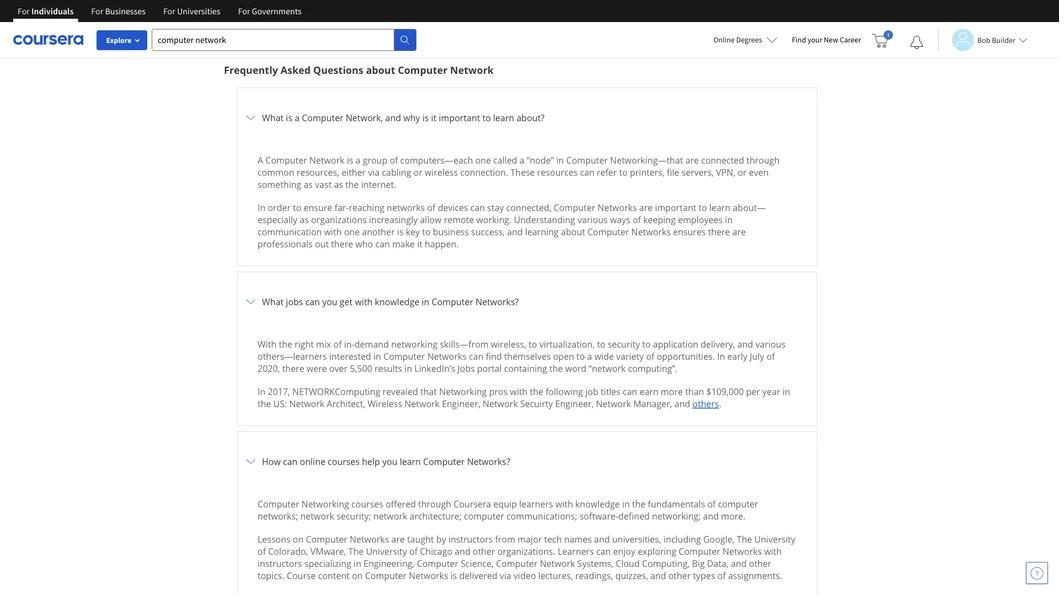 Task type: vqa. For each thing, say whether or not it's contained in the screenshot.
the left VIA
yes



Task type: locate. For each thing, give the bounding box(es) containing it.
even
[[749, 166, 769, 178]]

2 vertical spatial in
[[258, 386, 265, 398]]

in right employees
[[725, 214, 733, 226]]

important
[[439, 112, 480, 124], [655, 202, 696, 214]]

1 horizontal spatial important
[[655, 202, 696, 214]]

about
[[366, 63, 395, 77], [561, 226, 585, 238]]

2 network from the left
[[373, 511, 407, 523]]

on up the colorado,
[[293, 534, 304, 546]]

the up defined
[[632, 499, 646, 510]]

network,
[[346, 112, 383, 124]]

in down demand
[[373, 351, 381, 363]]

pros
[[489, 386, 508, 398]]

about right questions
[[366, 63, 395, 77]]

make
[[392, 238, 415, 250]]

0 vertical spatial one
[[475, 154, 491, 166]]

wireless,
[[491, 339, 526, 350]]

0 horizontal spatial engineer,
[[442, 398, 480, 410]]

via inside the a computer network is a group of computers—each one called a "node" in computer networking—that are connected through common resources, either via cabling or wireless connection. these resources can refer to printers, file servers, vpn, or even something as vast as the internet.
[[368, 166, 380, 178]]

the right vmware,
[[348, 546, 364, 558]]

0 horizontal spatial instructors
[[258, 558, 302, 570]]

us:
[[273, 398, 287, 410]]

2 what from the top
[[262, 296, 284, 308]]

governments
[[252, 6, 302, 17]]

bob builder
[[978, 35, 1015, 45]]

there down employees
[[708, 226, 730, 238]]

for left individuals
[[18, 6, 30, 17]]

networks? up wireless,
[[476, 296, 519, 308]]

is inside in order to ensure far-reaching networks of devices can stay connected, computer networks are important to learn about— especially as organizations increasingly allow remote working. understanding various ways of keeping employees in communication with one another is key to business success, and learning about computer networks ensures there are professionals out there who can make it happen.
[[397, 226, 404, 238]]

of
[[390, 154, 398, 166], [427, 202, 436, 214], [633, 214, 641, 226], [333, 339, 342, 350], [646, 351, 655, 363], [767, 351, 775, 363], [707, 499, 716, 510], [258, 546, 266, 558], [409, 546, 418, 558], [718, 570, 726, 582]]

can inside lessons on computer networks are taught by instructors from major tech names and universities, including google, the university of colorado, vmware, the university of chicago and other organizations. learners can enjoy exploring computer networks with instructors specializing in engineering, computer science, computer network systems, cloud computing, big data, and other topics. course content on computer networks is delivered via video lectures, readings, quizzes, and other types of assignments.
[[596, 546, 611, 558]]

networking up security;
[[302, 499, 349, 510]]

science,
[[461, 558, 494, 570]]

is inside the a computer network is a group of computers—each one called a "node" in computer networking—that are connected through common resources, either via cabling or wireless connection. these resources can refer to printers, file servers, vpn, or even something as vast as the internet.
[[347, 154, 353, 166]]

1 engineer, from the left
[[442, 398, 480, 410]]

1 horizontal spatial on
[[352, 570, 363, 582]]

what for what jobs can you get with knowledge in computer networks?
[[262, 296, 284, 308]]

year
[[762, 386, 780, 398]]

1 horizontal spatial learn
[[493, 112, 514, 124]]

topics.
[[258, 570, 284, 582]]

in for various
[[258, 386, 265, 398]]

of up computing".
[[646, 351, 655, 363]]

what is a computer network, and why is it important to learn about?
[[262, 112, 545, 124]]

1 horizontal spatial university
[[754, 534, 795, 546]]

knowledge up networking
[[375, 296, 419, 308]]

in for common
[[258, 202, 265, 214]]

1 horizontal spatial engineer,
[[555, 398, 594, 410]]

1 chevron right image from the top
[[244, 296, 258, 309]]

0 horizontal spatial university
[[366, 546, 407, 558]]

with up the communications;
[[555, 499, 573, 510]]

one up who
[[344, 226, 360, 238]]

what right chevron right image
[[262, 112, 284, 124]]

1 vertical spatial you
[[382, 456, 397, 468]]

1 vertical spatial courses
[[351, 499, 383, 510]]

learn inside in order to ensure far-reaching networks of devices can stay connected, computer networks are important to learn about— especially as organizations increasingly allow remote working. understanding various ways of keeping employees in communication with one another is key to business success, and learning about computer networks ensures there are professionals out there who can make it happen.
[[709, 202, 731, 214]]

assignments.
[[728, 570, 782, 582]]

what for what is a computer network, and why is it important to learn about?
[[262, 112, 284, 124]]

in up resources
[[556, 154, 564, 166]]

1 horizontal spatial one
[[475, 154, 491, 166]]

wireless
[[425, 166, 458, 178]]

through up even
[[747, 154, 780, 166]]

understanding
[[514, 214, 575, 226]]

chevron right image inside 'what jobs can you get with knowledge in computer networks?' dropdown button
[[244, 296, 258, 309]]

can left earn on the bottom of page
[[623, 386, 637, 398]]

following
[[546, 386, 583, 398]]

None search field
[[152, 29, 416, 51]]

interested
[[329, 351, 371, 363]]

1 vertical spatial what
[[262, 296, 284, 308]]

courses inside dropdown button
[[328, 456, 360, 468]]

other
[[473, 546, 495, 558], [749, 558, 771, 570], [668, 570, 691, 582]]

can inside with the right mix of in-demand networking skills—from wireless, to virtualization, to security to application delivery, and various others—learners interested in computer networks can find themselves open to a wide variety of opportunities. in early july of 2020, there were over 5,500 results in linkedin's jobs portal containing the word "network computing".
[[469, 351, 484, 363]]

1 horizontal spatial networking
[[439, 386, 487, 398]]

chevron right image for how
[[244, 456, 258, 469]]

1 vertical spatial through
[[418, 499, 451, 510]]

and down working.
[[507, 226, 523, 238]]

1 horizontal spatial it
[[431, 112, 437, 124]]

in inside in 2017, networkcomputing revealed that networking pros with the following job titles can earn more than $109,000 per year in the us: network architect, wireless network engineer, network secuirty engineer, network manager, and
[[783, 386, 790, 398]]

in down the delivery, on the bottom right of page
[[717, 351, 725, 363]]

explore button
[[97, 30, 147, 50]]

via down group
[[368, 166, 380, 178]]

various inside in order to ensure far-reaching networks of devices can stay connected, computer networks are important to learn about— especially as organizations increasingly allow remote working. understanding various ways of keeping employees in communication with one another is key to business success, and learning about computer networks ensures there are professionals out there who can make it happen.
[[578, 214, 608, 226]]

you inside dropdown button
[[382, 456, 397, 468]]

to inside the a computer network is a group of computers—each one called a "node" in computer networking—that are connected through common resources, either via cabling or wireless connection. these resources can refer to printers, file servers, vpn, or even something as vast as the internet.
[[619, 166, 628, 178]]

a computer network is a group of computers—each one called a "node" in computer networking—that are connected through common resources, either via cabling or wireless connection. these resources can refer to printers, file servers, vpn, or even something as vast as the internet.
[[258, 154, 780, 190]]

lessons
[[258, 534, 291, 546]]

major
[[518, 534, 542, 546]]

individuals
[[31, 6, 74, 17]]

vpn,
[[716, 166, 735, 178]]

computer up common
[[265, 154, 307, 166]]

and inside in 2017, networkcomputing revealed that networking pros with the following job titles can earn more than $109,000 per year in the us: network architect, wireless network engineer, network secuirty engineer, network manager, and
[[675, 398, 690, 410]]

chevron right image left how
[[244, 456, 258, 469]]

0 vertical spatial knowledge
[[375, 296, 419, 308]]

$109,000
[[706, 386, 744, 398]]

knowledge up software-
[[575, 499, 620, 510]]

through inside the a computer network is a group of computers—each one called a "node" in computer networking—that are connected through common resources, either via cabling or wireless connection. these resources can refer to printers, file servers, vpn, or even something as vast as the internet.
[[747, 154, 780, 166]]

a inside dropdown button
[[295, 112, 300, 124]]

1 horizontal spatial instructors
[[448, 534, 493, 546]]

0 horizontal spatial via
[[368, 166, 380, 178]]

1 vertical spatial via
[[500, 570, 511, 582]]

as right vast at left
[[334, 179, 343, 190]]

1 vertical spatial networks?
[[467, 456, 510, 468]]

via inside lessons on computer networks are taught by instructors from major tech names and universities, including google, the university of colorado, vmware, the university of chicago and other organizations. learners can enjoy exploring computer networks with instructors specializing in engineering, computer science, computer network systems, cloud computing, big data, and other topics. course content on computer networks is delivered via video lectures, readings, quizzes, and other types of assignments.
[[500, 570, 511, 582]]

1 network from the left
[[300, 511, 334, 523]]

can inside dropdown button
[[283, 456, 298, 468]]

with right pros
[[510, 386, 528, 398]]

architecture;
[[410, 511, 462, 523]]

asked
[[281, 63, 311, 77]]

of down lessons
[[258, 546, 266, 558]]

jobs
[[458, 363, 475, 375]]

engineer, down following
[[555, 398, 594, 410]]

1 horizontal spatial you
[[382, 456, 397, 468]]

0 horizontal spatial you
[[322, 296, 337, 308]]

1 vertical spatial it
[[417, 238, 423, 250]]

0 vertical spatial what
[[262, 112, 284, 124]]

various inside with the right mix of in-demand networking skills—from wireless, to virtualization, to security to application delivery, and various others—learners interested in computer networks can find themselves open to a wide variety of opportunities. in early july of 2020, there were over 5,500 results in linkedin's jobs portal containing the word "network computing".
[[755, 339, 786, 350]]

1 horizontal spatial there
[[331, 238, 353, 250]]

can up systems,
[[596, 546, 611, 558]]

1 for from the left
[[18, 6, 30, 17]]

networks? up coursera at the left bottom
[[467, 456, 510, 468]]

with inside in 2017, networkcomputing revealed that networking pros with the following job titles can earn more than $109,000 per year in the us: network architect, wireless network engineer, network secuirty engineer, network manager, and
[[510, 386, 528, 398]]

via
[[368, 166, 380, 178], [500, 570, 511, 582]]

in left 2017, in the left of the page
[[258, 386, 265, 398]]

as inside in order to ensure far-reaching networks of devices can stay connected, computer networks are important to learn about— especially as organizations increasingly allow remote working. understanding various ways of keeping employees in communication with one another is key to business success, and learning about computer networks ensures there are professionals out there who can make it happen.
[[300, 214, 309, 226]]

instructors up 'science,'
[[448, 534, 493, 546]]

networks up linkedin's
[[427, 351, 467, 363]]

0 vertical spatial through
[[747, 154, 780, 166]]

computer inside with the right mix of in-demand networking skills—from wireless, to virtualization, to security to application delivery, and various others—learners interested in computer networks can find themselves open to a wide variety of opportunities. in early july of 2020, there were over 5,500 results in linkedin's jobs portal containing the word "network computing".
[[383, 351, 425, 363]]

learn left about?
[[493, 112, 514, 124]]

bob builder button
[[938, 29, 1028, 51]]

1 horizontal spatial via
[[500, 570, 511, 582]]

0 horizontal spatial on
[[293, 534, 304, 546]]

1 vertical spatial networking
[[302, 499, 349, 510]]

1 horizontal spatial network
[[373, 511, 407, 523]]

july
[[750, 351, 764, 363]]

2 for from the left
[[91, 6, 103, 17]]

can inside the a computer network is a group of computers—each one called a "node" in computer networking—that are connected through common resources, either via cabling or wireless connection. these resources can refer to printers, file servers, vpn, or even something as vast as the internet.
[[580, 166, 595, 178]]

refer
[[597, 166, 617, 178]]

engineer, down jobs
[[442, 398, 480, 410]]

university up assignments.
[[754, 534, 795, 546]]

in inside in order to ensure far-reaching networks of devices can stay connected, computer networks are important to learn about— especially as organizations increasingly allow remote working. understanding various ways of keeping employees in communication with one another is key to business success, and learning about computer networks ensures there are professionals out there who can make it happen.
[[725, 214, 733, 226]]

in inside computer networking courses offered through coursera equip learners with knowledge in the fundamentals of computer networks; network security; network architecture; computer communications; software-defined networking; and more.
[[622, 499, 630, 510]]

chevron right image
[[244, 296, 258, 309], [244, 456, 258, 469]]

taught
[[407, 534, 434, 546]]

called
[[493, 154, 517, 166]]

0 horizontal spatial knowledge
[[375, 296, 419, 308]]

with the right mix of in-demand networking skills—from wireless, to virtualization, to security to application delivery, and various others—learners interested in computer networks can find themselves open to a wide variety of opportunities. in early july of 2020, there were over 5,500 results in linkedin's jobs portal containing the word "network computing".
[[258, 339, 786, 375]]

computer up why
[[398, 63, 448, 77]]

1 vertical spatial knowledge
[[575, 499, 620, 510]]

to inside dropdown button
[[482, 112, 491, 124]]

for for individuals
[[18, 6, 30, 17]]

.
[[719, 398, 722, 410]]

engineer,
[[442, 398, 480, 410], [555, 398, 594, 410]]

you left get
[[322, 296, 337, 308]]

0 vertical spatial networks?
[[476, 296, 519, 308]]

2 vertical spatial learn
[[400, 456, 421, 468]]

a inside with the right mix of in-demand networking skills—from wireless, to virtualization, to security to application delivery, and various others—learners interested in computer networks can find themselves open to a wide variety of opportunities. in early july of 2020, there were over 5,500 results in linkedin's jobs portal containing the word "network computing".
[[587, 351, 592, 363]]

can inside in 2017, networkcomputing revealed that networking pros with the following job titles can earn more than $109,000 per year in the us: network architect, wireless network engineer, network secuirty engineer, network manager, and
[[623, 386, 637, 398]]

0 horizontal spatial through
[[418, 499, 451, 510]]

1 vertical spatial various
[[755, 339, 786, 350]]

1 vertical spatial in
[[717, 351, 725, 363]]

online
[[713, 35, 735, 45]]

and inside computer networking courses offered through coursera equip learners with knowledge in the fundamentals of computer networks; network security; network architecture; computer communications; software-defined networking; and more.
[[703, 511, 719, 523]]

connection.
[[460, 166, 508, 178]]

2 chevron right image from the top
[[244, 456, 258, 469]]

0 horizontal spatial the
[[348, 546, 364, 558]]

can inside dropdown button
[[305, 296, 320, 308]]

2 horizontal spatial learn
[[709, 202, 731, 214]]

1 what from the top
[[262, 112, 284, 124]]

is left key
[[397, 226, 404, 238]]

0 vertical spatial chevron right image
[[244, 296, 258, 309]]

0 vertical spatial about
[[366, 63, 395, 77]]

printers,
[[630, 166, 665, 178]]

chevron right image inside how can online courses help you learn computer networks? dropdown button
[[244, 456, 258, 469]]

computing".
[[628, 363, 678, 375]]

0 horizontal spatial various
[[578, 214, 608, 226]]

as down ensure
[[300, 214, 309, 226]]

through inside computer networking courses offered through coursera equip learners with knowledge in the fundamentals of computer networks; network security; network architecture; computer communications; software-defined networking; and more.
[[418, 499, 451, 510]]

in right 'year'
[[783, 386, 790, 398]]

of down "taught" at the bottom
[[409, 546, 418, 558]]

0 vertical spatial it
[[431, 112, 437, 124]]

1 vertical spatial one
[[344, 226, 360, 238]]

0 vertical spatial important
[[439, 112, 480, 124]]

networking inside in 2017, networkcomputing revealed that networking pros with the following job titles can earn more than $109,000 per year in the us: network architect, wireless network engineer, network secuirty engineer, network manager, and
[[439, 386, 487, 398]]

0 horizontal spatial it
[[417, 238, 423, 250]]

file
[[667, 166, 679, 178]]

are inside lessons on computer networks are taught by instructors from major tech names and universities, including google, the university of colorado, vmware, the university of chicago and other organizations. learners can enjoy exploring computer networks with instructors specializing in engineering, computer science, computer network systems, cloud computing, big data, and other topics. course content on computer networks is delivered via video lectures, readings, quizzes, and other types of assignments.
[[391, 534, 405, 546]]

were
[[307, 363, 327, 375]]

0 vertical spatial in
[[258, 202, 265, 214]]

or right cabling
[[413, 166, 422, 178]]

chevron right image left jobs
[[244, 296, 258, 309]]

with right get
[[355, 296, 373, 308]]

about inside in order to ensure far-reaching networks of devices can stay connected, computer networks are important to learn about— especially as organizations increasingly allow remote working. understanding various ways of keeping employees in communication with one another is key to business success, and learning about computer networks ensures there are professionals out there who can make it happen.
[[561, 226, 585, 238]]

especially
[[258, 214, 297, 226]]

the inside computer networking courses offered through coursera equip learners with knowledge in the fundamentals of computer networks; network security; network architecture; computer communications; software-defined networking; and more.
[[632, 499, 646, 510]]

learners
[[519, 499, 553, 510]]

and down the more
[[675, 398, 690, 410]]

can right jobs
[[305, 296, 320, 308]]

through up architecture;
[[418, 499, 451, 510]]

the right google,
[[737, 534, 752, 546]]

and down 'computing,'
[[650, 570, 666, 582]]

security
[[608, 339, 640, 350]]

ways
[[610, 214, 630, 226]]

computer inside 'what jobs can you get with knowledge in computer networks?' dropdown button
[[432, 296, 473, 308]]

0 vertical spatial various
[[578, 214, 608, 226]]

1 vertical spatial about
[[561, 226, 585, 238]]

of right fundamentals
[[707, 499, 716, 510]]

0 horizontal spatial one
[[344, 226, 360, 238]]

3 for from the left
[[163, 6, 175, 17]]

a right chevron right image
[[295, 112, 300, 124]]

communication
[[258, 226, 322, 238]]

1 horizontal spatial through
[[747, 154, 780, 166]]

lessons on computer networks are taught by instructors from major tech names and universities, including google, the university of colorado, vmware, the university of chicago and other organizations. learners can enjoy exploring computer networks with instructors specializing in engineering, computer science, computer network systems, cloud computing, big data, and other topics. course content on computer networks is delivered via video lectures, readings, quizzes, and other types of assignments.
[[258, 534, 795, 582]]

learn right help
[[400, 456, 421, 468]]

0 horizontal spatial learn
[[400, 456, 421, 468]]

there
[[708, 226, 730, 238], [331, 238, 353, 250], [282, 363, 304, 375]]

and up 'science,'
[[455, 546, 470, 558]]

1 horizontal spatial knowledge
[[575, 499, 620, 510]]

1 horizontal spatial or
[[738, 166, 747, 178]]

stay
[[487, 202, 504, 214]]

in inside in 2017, networkcomputing revealed that networking pros with the following job titles can earn more than $109,000 per year in the us: network architect, wireless network engineer, network secuirty engineer, network manager, and
[[258, 386, 265, 398]]

0 horizontal spatial important
[[439, 112, 480, 124]]

systems,
[[577, 558, 614, 570]]

help
[[362, 456, 380, 468]]

learn up employees
[[709, 202, 731, 214]]

4 for from the left
[[238, 6, 250, 17]]

and up early
[[737, 339, 753, 350]]

learn
[[493, 112, 514, 124], [709, 202, 731, 214], [400, 456, 421, 468]]

0 vertical spatial learn
[[493, 112, 514, 124]]

computer down chicago
[[417, 558, 458, 570]]

or right vpn,
[[738, 166, 747, 178]]

computer up understanding
[[554, 202, 595, 214]]

a up the these
[[520, 154, 524, 166]]

a left wide
[[587, 351, 592, 363]]

0 horizontal spatial networking
[[302, 499, 349, 510]]

computer left network,
[[302, 112, 343, 124]]

to
[[482, 112, 491, 124], [619, 166, 628, 178], [293, 202, 301, 214], [699, 202, 707, 214], [422, 226, 431, 238], [529, 339, 537, 350], [597, 339, 606, 350], [642, 339, 651, 350], [577, 351, 585, 363]]

shopping cart: 1 item image
[[872, 30, 893, 48]]

to right order
[[293, 202, 301, 214]]

there down others—learners
[[282, 363, 304, 375]]

other up 'science,'
[[473, 546, 495, 558]]

1 vertical spatial instructors
[[258, 558, 302, 570]]

"network
[[589, 363, 626, 375]]

2 engineer, from the left
[[555, 398, 594, 410]]

1 vertical spatial important
[[655, 202, 696, 214]]

network left security;
[[300, 511, 334, 523]]

are down 'about—'
[[732, 226, 746, 238]]

what jobs can you get with knowledge in computer networks? button
[[244, 279, 810, 325]]

jobs
[[286, 296, 303, 308]]

the inside the a computer network is a group of computers—each one called a "node" in computer networking—that are connected through common resources, either via cabling or wireless connection. these resources can refer to printers, file servers, vpn, or even something as vast as the internet.
[[345, 179, 359, 190]]

is right why
[[422, 112, 429, 124]]

1 horizontal spatial various
[[755, 339, 786, 350]]

types
[[693, 570, 715, 582]]

others link
[[693, 398, 719, 410]]

learn inside dropdown button
[[400, 456, 421, 468]]

network
[[300, 511, 334, 523], [373, 511, 407, 523]]

of up cabling
[[390, 154, 398, 166]]

in inside in order to ensure far-reaching networks of devices can stay connected, computer networks are important to learn about— especially as organizations increasingly allow remote working. understanding various ways of keeping employees in communication with one another is key to business success, and learning about computer networks ensures there are professionals out there who can make it happen.
[[258, 202, 265, 214]]

servers,
[[682, 166, 714, 178]]

network
[[450, 63, 494, 77], [309, 154, 345, 166], [289, 398, 324, 410], [404, 398, 440, 410], [483, 398, 518, 410], [596, 398, 631, 410], [540, 558, 575, 570]]

and inside dropdown button
[[385, 112, 401, 124]]

one up connection.
[[475, 154, 491, 166]]

with up assignments.
[[764, 546, 782, 558]]

a
[[295, 112, 300, 124], [356, 154, 360, 166], [520, 154, 524, 166], [587, 351, 592, 363]]

are up servers,
[[685, 154, 699, 166]]

business
[[433, 226, 469, 238]]

find your new career
[[792, 35, 861, 45]]

the
[[737, 534, 752, 546], [348, 546, 364, 558]]

help center image
[[1030, 567, 1044, 580]]

through
[[747, 154, 780, 166], [418, 499, 451, 510]]

of right ways
[[633, 214, 641, 226]]

networking
[[439, 386, 487, 398], [302, 499, 349, 510]]

computer up skills—from
[[432, 296, 473, 308]]

0 vertical spatial instructors
[[448, 534, 493, 546]]

titles
[[601, 386, 621, 398]]

and down software-
[[594, 534, 610, 546]]

chevron right image
[[244, 111, 258, 125]]

1 vertical spatial learn
[[709, 202, 731, 214]]

mix
[[316, 339, 331, 350]]

in 2017, networkcomputing revealed that networking pros with the following job titles can earn more than $109,000 per year in the us: network architect, wireless network engineer, network secuirty engineer, network manager, and
[[258, 386, 790, 410]]

0 horizontal spatial other
[[473, 546, 495, 558]]

with down organizations
[[324, 226, 342, 238]]

university up engineering,
[[366, 546, 407, 558]]

and left why
[[385, 112, 401, 124]]

2 or from the left
[[738, 166, 747, 178]]

collapsed list
[[237, 88, 818, 596]]

0 vertical spatial networking
[[439, 386, 487, 398]]

in up networking
[[422, 296, 429, 308]]

secuirty
[[520, 398, 553, 410]]

google,
[[703, 534, 735, 546]]

0 vertical spatial you
[[322, 296, 337, 308]]

are left "taught" at the bottom
[[391, 534, 405, 546]]

you
[[322, 296, 337, 308], [382, 456, 397, 468]]

networks
[[387, 202, 425, 214]]

0 horizontal spatial network
[[300, 511, 334, 523]]

0 vertical spatial courses
[[328, 456, 360, 468]]

one inside the a computer network is a group of computers—each one called a "node" in computer networking—that are connected through common resources, either via cabling or wireless connection. these resources can refer to printers, file servers, vpn, or even something as vast as the internet.
[[475, 154, 491, 166]]

0 vertical spatial via
[[368, 166, 380, 178]]

degrees
[[736, 35, 762, 45]]

coursera image
[[13, 31, 83, 49]]

0 horizontal spatial there
[[282, 363, 304, 375]]

0 horizontal spatial or
[[413, 166, 422, 178]]

1 horizontal spatial other
[[668, 570, 691, 582]]

1 vertical spatial chevron right image
[[244, 456, 258, 469]]

as left vast at left
[[304, 179, 313, 190]]

instructors down the colorado,
[[258, 558, 302, 570]]

how can online courses help you learn computer networks?
[[262, 456, 510, 468]]

networks up ways
[[598, 202, 637, 214]]

1 horizontal spatial about
[[561, 226, 585, 238]]



Task type: describe. For each thing, give the bounding box(es) containing it.
software-
[[580, 511, 618, 523]]

earn
[[640, 386, 659, 398]]

with inside dropdown button
[[355, 296, 373, 308]]

application
[[653, 339, 698, 350]]

networks down keeping
[[631, 226, 671, 238]]

wide
[[594, 351, 614, 363]]

1 or from the left
[[413, 166, 422, 178]]

in inside 'what jobs can you get with knowledge in computer networks?' dropdown button
[[422, 296, 429, 308]]

networks? inside dropdown button
[[476, 296, 519, 308]]

networks down google,
[[723, 546, 762, 558]]

computing,
[[642, 558, 690, 570]]

and inside in order to ensure far-reaching networks of devices can stay connected, computer networks are important to learn about— especially as organizations increasingly allow remote working. understanding various ways of keeping employees in communication with one another is key to business success, and learning about computer networks ensures there are professionals out there who can make it happen.
[[507, 226, 523, 238]]

connected,
[[506, 202, 551, 214]]

learn inside dropdown button
[[493, 112, 514, 124]]

get
[[340, 296, 353, 308]]

colorado,
[[268, 546, 308, 558]]

a
[[258, 154, 263, 166]]

chevron right image for what
[[244, 296, 258, 309]]

opportunities.
[[657, 351, 715, 363]]

computer down engineering,
[[365, 570, 407, 582]]

it inside in order to ensure far-reaching networks of devices can stay connected, computer networks are important to learn about— especially as organizations increasingly allow remote working. understanding various ways of keeping employees in communication with one another is key to business success, and learning about computer networks ensures there are professionals out there who can make it happen.
[[417, 238, 423, 250]]

networks inside with the right mix of in-demand networking skills—from wireless, to virtualization, to security to application delivery, and various others—learners interested in computer networks can find themselves open to a wide variety of opportunities. in early july of 2020, there were over 5,500 results in linkedin's jobs portal containing the word "network computing".
[[427, 351, 467, 363]]

networking inside computer networking courses offered through coursera equip learners with knowledge in the fundamentals of computer networks; network security; network architecture; computer communications; software-defined networking; and more.
[[302, 499, 349, 510]]

in inside with the right mix of in-demand networking skills—from wireless, to virtualization, to security to application delivery, and various others—learners interested in computer networks can find themselves open to a wide variety of opportunities. in early july of 2020, there were over 5,500 results in linkedin's jobs portal containing the word "network computing".
[[717, 351, 725, 363]]

one inside in order to ensure far-reaching networks of devices can stay connected, computer networks are important to learn about— especially as organizations increasingly allow remote working. understanding various ways of keeping employees in communication with one another is key to business success, and learning about computer networks ensures there are professionals out there who can make it happen.
[[344, 226, 360, 238]]

networking;
[[652, 511, 701, 523]]

1 vertical spatial on
[[352, 570, 363, 582]]

cabling
[[382, 166, 411, 178]]

network inside lessons on computer networks are taught by instructors from major tech names and universities, including google, the university of colorado, vmware, the university of chicago and other organizations. learners can enjoy exploring computer networks with instructors specializing in engineering, computer science, computer network systems, cloud computing, big data, and other topics. course content on computer networks is delivered via video lectures, readings, quizzes, and other types of assignments.
[[540, 558, 575, 570]]

What do you want to learn? text field
[[152, 29, 394, 51]]

increasingly
[[369, 214, 418, 226]]

important inside in order to ensure far-reaching networks of devices can stay connected, computer networks are important to learn about— especially as organizations increasingly allow remote working. understanding various ways of keeping employees in communication with one another is key to business success, and learning about computer networks ensures there are professionals out there who can make it happen.
[[655, 202, 696, 214]]

with inside computer networking courses offered through coursera equip learners with knowledge in the fundamentals of computer networks; network security; network architecture; computer communications; software-defined networking; and more.
[[555, 499, 573, 510]]

of inside the a computer network is a group of computers—each one called a "node" in computer networking—that are connected through common resources, either via cabling or wireless connection. these resources can refer to printers, file servers, vpn, or even something as vast as the internet.
[[390, 154, 398, 166]]

organizations
[[311, 214, 367, 226]]

computers—each
[[400, 154, 473, 166]]

computer up the refer
[[566, 154, 608, 166]]

enjoy
[[613, 546, 635, 558]]

networks? inside dropdown button
[[467, 456, 510, 468]]

to up variety
[[642, 339, 651, 350]]

variety
[[616, 351, 644, 363]]

chicago
[[420, 546, 452, 558]]

networks down chicago
[[409, 570, 448, 582]]

banner navigation
[[9, 0, 310, 22]]

of up 'allow'
[[427, 202, 436, 214]]

key
[[406, 226, 420, 238]]

of inside computer networking courses offered through coursera equip learners with knowledge in the fundamentals of computer networks; network security; network architecture; computer communications; software-defined networking; and more.
[[707, 499, 716, 510]]

others
[[693, 398, 719, 410]]

are inside the a computer network is a group of computers—each one called a "node" in computer networking—that are connected through common resources, either via cabling or wireless connection. these resources can refer to printers, file servers, vpn, or even something as vast as the internet.
[[685, 154, 699, 166]]

portal
[[477, 363, 502, 375]]

wireless
[[368, 398, 402, 410]]

the up others—learners
[[279, 339, 292, 350]]

computer up vmware,
[[306, 534, 347, 546]]

cloud
[[616, 558, 640, 570]]

computer inside computer networking courses offered through coursera equip learners with knowledge in the fundamentals of computer networks; network security; network architecture; computer communications; software-defined networking; and more.
[[258, 499, 299, 510]]

for for businesses
[[91, 6, 103, 17]]

in-
[[344, 339, 355, 350]]

by
[[436, 534, 446, 546]]

builder
[[992, 35, 1015, 45]]

readings,
[[575, 570, 613, 582]]

can down another
[[375, 238, 390, 250]]

networkcomputing
[[292, 386, 380, 398]]

network inside the a computer network is a group of computers—each one called a "node" in computer networking—that are connected through common resources, either via cabling or wireless connection. these resources can refer to printers, file servers, vpn, or even something as vast as the internet.
[[309, 154, 345, 166]]

vast
[[315, 179, 332, 190]]

and up assignments.
[[731, 558, 747, 570]]

are up keeping
[[639, 202, 653, 214]]

it inside "what is a computer network, and why is it important to learn about?" dropdown button
[[431, 112, 437, 124]]

how
[[262, 456, 281, 468]]

2 horizontal spatial there
[[708, 226, 730, 238]]

reaching
[[349, 202, 384, 214]]

what is a computer network, and why is it important to learn about? button
[[244, 95, 810, 141]]

computer up big
[[679, 546, 720, 558]]

word
[[565, 363, 586, 375]]

career
[[840, 35, 861, 45]]

allow
[[420, 214, 442, 226]]

networks down security;
[[350, 534, 389, 546]]

themselves
[[504, 351, 551, 363]]

communications;
[[507, 511, 577, 523]]

internet.
[[361, 179, 396, 190]]

for individuals
[[18, 6, 74, 17]]

professionals
[[258, 238, 313, 250]]

of left in-
[[333, 339, 342, 350]]

exploring
[[638, 546, 676, 558]]

your
[[808, 35, 822, 45]]

find
[[792, 35, 806, 45]]

devices
[[438, 202, 468, 214]]

a up either
[[356, 154, 360, 166]]

big
[[692, 558, 705, 570]]

0 vertical spatial on
[[293, 534, 304, 546]]

show notifications image
[[910, 36, 923, 49]]

names
[[564, 534, 592, 546]]

is right chevron right image
[[286, 112, 292, 124]]

networking—that
[[610, 154, 683, 166]]

for for universities
[[163, 6, 175, 17]]

to down 'allow'
[[422, 226, 431, 238]]

more.
[[721, 511, 746, 523]]

is inside lessons on computer networks are taught by instructors from major tech names and universities, including google, the university of colorado, vmware, the university of chicago and other organizations. learners can enjoy exploring computer networks with instructors specializing in engineering, computer science, computer network systems, cloud computing, big data, and other topics. course content on computer networks is delivered via video lectures, readings, quizzes, and other types of assignments.
[[451, 570, 457, 582]]

online degrees button
[[705, 28, 786, 52]]

in inside lessons on computer networks are taught by instructors from major tech names and universities, including google, the university of colorado, vmware, the university of chicago and other organizations. learners can enjoy exploring computer networks with instructors specializing in engineering, computer science, computer network systems, cloud computing, big data, and other topics. course content on computer networks is delivered via video lectures, readings, quizzes, and other types of assignments.
[[354, 558, 361, 570]]

to up "themselves"
[[529, 339, 537, 350]]

the left us:
[[258, 398, 271, 410]]

with inside lessons on computer networks are taught by instructors from major tech names and universities, including google, the university of colorado, vmware, the university of chicago and other organizations. learners can enjoy exploring computer networks with instructors specializing in engineering, computer science, computer network systems, cloud computing, big data, and other topics. course content on computer networks is delivered via video lectures, readings, quizzes, and other types of assignments.
[[764, 546, 782, 558]]

others .
[[693, 398, 722, 410]]

knowledge inside dropdown button
[[375, 296, 419, 308]]

revealed
[[383, 386, 418, 398]]

computer inside "what is a computer network, and why is it important to learn about?" dropdown button
[[302, 112, 343, 124]]

for for governments
[[238, 6, 250, 17]]

quizzes,
[[615, 570, 648, 582]]

explore
[[106, 35, 132, 45]]

others—learners
[[258, 351, 327, 363]]

1 horizontal spatial the
[[737, 534, 752, 546]]

virtualization,
[[539, 339, 595, 350]]

and inside with the right mix of in-demand networking skills—from wireless, to virtualization, to security to application delivery, and various others—learners interested in computer networks can find themselves open to a wide variety of opportunities. in early july of 2020, there were over 5,500 results in linkedin's jobs portal containing the word "network computing".
[[737, 339, 753, 350]]

in inside the a computer network is a group of computers—each one called a "node" in computer networking—that are connected through common resources, either via cabling or wireless connection. these resources can refer to printers, file servers, vpn, or even something as vast as the internet.
[[556, 154, 564, 166]]

security;
[[337, 511, 371, 523]]

there inside with the right mix of in-demand networking skills—from wireless, to virtualization, to security to application delivery, and various others—learners interested in computer networks can find themselves open to a wide variety of opportunities. in early july of 2020, there were over 5,500 results in linkedin's jobs portal containing the word "network computing".
[[282, 363, 304, 375]]

"node"
[[527, 154, 554, 166]]

delivered
[[459, 570, 497, 582]]

computer inside how can online courses help you learn computer networks? dropdown button
[[423, 456, 465, 468]]

containing
[[504, 363, 547, 375]]

with
[[258, 339, 277, 350]]

early
[[727, 351, 748, 363]]

0 horizontal spatial about
[[366, 63, 395, 77]]

the down the open
[[549, 363, 563, 375]]

defined
[[618, 511, 650, 523]]

frequently asked questions about computer network
[[224, 63, 494, 77]]

common
[[258, 166, 294, 178]]

more
[[661, 386, 683, 398]]

for businesses
[[91, 6, 146, 17]]

you inside dropdown button
[[322, 296, 337, 308]]

of down the data,
[[718, 570, 726, 582]]

of right july
[[767, 351, 775, 363]]

1 horizontal spatial computer
[[718, 499, 758, 510]]

find your new career link
[[786, 33, 867, 47]]

for governments
[[238, 6, 302, 17]]

in right results
[[405, 363, 412, 375]]

to up employees
[[699, 202, 707, 214]]

with inside in order to ensure far-reaching networks of devices can stay connected, computer networks are important to learn about— especially as organizations increasingly allow remote working. understanding various ways of keeping employees in communication with one another is key to business success, and learning about computer networks ensures there are professionals out there who can make it happen.
[[324, 226, 342, 238]]

the up secuirty at the bottom
[[530, 386, 543, 398]]

far-
[[335, 202, 349, 214]]

architect,
[[327, 398, 365, 410]]

job
[[585, 386, 598, 398]]

organizations.
[[497, 546, 555, 558]]

from
[[495, 534, 515, 546]]

keeping
[[643, 214, 676, 226]]

computer down ways
[[587, 226, 629, 238]]

what jobs can you get with knowledge in computer networks?
[[262, 296, 519, 308]]

courses inside computer networking courses offered through coursera equip learners with knowledge in the fundamentals of computer networks; network security; network architecture; computer communications; software-defined networking; and more.
[[351, 499, 383, 510]]

demand
[[355, 339, 389, 350]]

to up word
[[577, 351, 585, 363]]

manager,
[[633, 398, 672, 410]]

to up wide
[[597, 339, 606, 350]]

happen.
[[425, 238, 459, 250]]

0 horizontal spatial computer
[[464, 511, 504, 523]]

why
[[403, 112, 420, 124]]

computer up video
[[496, 558, 538, 570]]

how can online courses help you learn computer networks? button
[[244, 439, 810, 485]]

knowledge inside computer networking courses offered through coursera equip learners with knowledge in the fundamentals of computer networks; network security; network architecture; computer communications; software-defined networking; and more.
[[575, 499, 620, 510]]

specializing
[[304, 558, 351, 570]]

2 horizontal spatial other
[[749, 558, 771, 570]]

important inside "what is a computer network, and why is it important to learn about?" dropdown button
[[439, 112, 480, 124]]

can left stay
[[470, 202, 485, 214]]



